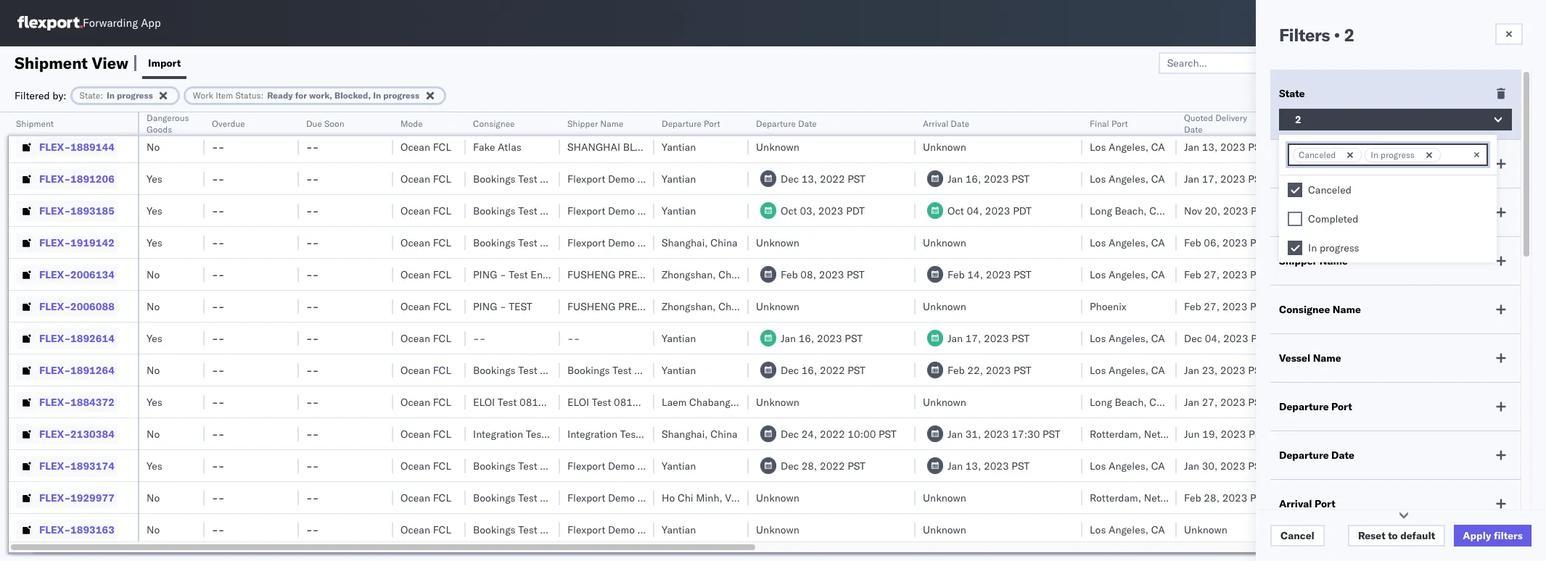 Task type: locate. For each thing, give the bounding box(es) containing it.
default
[[1401, 530, 1436, 543]]

flex- for 1891206
[[39, 172, 70, 185]]

1 vertical spatial 2
[[1295, 113, 1302, 126]]

no down goods
[[147, 140, 160, 153]]

1 2022 from the top
[[820, 172, 845, 185]]

3 shanghai, from the top
[[662, 428, 708, 441]]

1 vertical spatial rotterdam, netherlands
[[1090, 492, 1201, 505]]

bookings for flex-1891264
[[473, 364, 516, 377]]

flexport demo shipper co. for dec 28, 2022 pst
[[568, 460, 690, 473]]

work item status : ready for work, blocked, in progress
[[193, 90, 419, 101]]

0 vertical spatial jan 16, 2023 pst
[[948, 172, 1030, 185]]

dangerous
[[147, 112, 189, 123]]

jan 17, 2023 pst up nov 20, 2023 pst
[[1184, 172, 1266, 185]]

3 yes from the top
[[147, 236, 162, 249]]

precision for ping - test
[[618, 300, 672, 313]]

state up the 1889408
[[80, 90, 100, 101]]

12 ocean fcl from the top
[[401, 460, 451, 473]]

shipment up by:
[[15, 53, 88, 73]]

client
[[1279, 206, 1309, 219]]

yes down goods
[[147, 172, 162, 185]]

ping - test
[[473, 300, 532, 313]]

departure port up bluetech
[[662, 118, 720, 129]]

rotterdam, netherlands for feb
[[1090, 492, 1201, 505]]

2022 up dec 24, 2022 10:00 pst
[[820, 364, 845, 377]]

0 horizontal spatial 04,
[[967, 204, 983, 217]]

bookings test consignee for flex-1893174
[[473, 460, 589, 473]]

6 no from the top
[[147, 428, 160, 441]]

no right 2130384
[[147, 428, 160, 441]]

dec 16, 2022 pst
[[781, 364, 866, 377]]

yes for flex-1884372
[[147, 396, 162, 409]]

04, for dec
[[1205, 332, 1221, 345]]

jaehyung for feb 06, 2023 pst
[[1489, 236, 1532, 249]]

1889144
[[70, 140, 115, 153]]

eloi test 081801
[[473, 396, 557, 409], [568, 396, 652, 409]]

pst up feb 22, 2023 pst
[[1012, 332, 1030, 345]]

shanghai, china for flexport demo shipper co.
[[662, 236, 738, 249]]

3 angeles, from the top
[[1109, 172, 1149, 185]]

0 horizontal spatial state
[[80, 90, 100, 101]]

flex- for 1892614
[[39, 332, 70, 345]]

resize handle column header
[[120, 112, 138, 562], [187, 112, 205, 562], [282, 112, 299, 562], [376, 112, 393, 562], [448, 112, 466, 562], [543, 112, 560, 562], [637, 112, 655, 562], [732, 112, 749, 562], [898, 112, 916, 562], [1065, 112, 1083, 562], [1160, 112, 1177, 562], [1276, 112, 1293, 562], [1370, 112, 1388, 562], [1465, 112, 1482, 562]]

no right 1891264
[[147, 364, 160, 377]]

long beach, california
[[1090, 204, 1195, 217], [1090, 396, 1195, 409]]

1 vertical spatial in progress
[[1308, 242, 1360, 255]]

name right client
[[1311, 206, 1340, 219]]

2 delivery from the top
[[1451, 332, 1487, 345]]

None checkbox
[[1288, 183, 1303, 197], [1288, 212, 1303, 226], [1288, 183, 1303, 197], [1288, 212, 1303, 226]]

california for jan
[[1150, 396, 1195, 409]]

shipment view
[[15, 53, 128, 73]]

14 flex- from the top
[[39, 524, 70, 537]]

flexport for flex-1891206
[[568, 172, 606, 185]]

20,
[[1205, 204, 1221, 217]]

flexport for flex-1929977
[[568, 492, 606, 505]]

1891206
[[70, 172, 115, 185]]

los for jan 23, 2023 pst
[[1090, 364, 1106, 377]]

no up goods
[[147, 108, 160, 122]]

resize handle column header for consignee
[[543, 112, 560, 562]]

arrival date
[[923, 118, 970, 129]]

3 bookings test consignee from the top
[[473, 236, 589, 249]]

0 vertical spatial arrival
[[923, 118, 949, 129]]

7 ca from the top
[[1151, 364, 1165, 377]]

bookings test consignee for flex-1929977
[[473, 492, 589, 505]]

0 vertical spatial ltd
[[701, 140, 719, 153]]

4 ocean fcl from the top
[[401, 204, 451, 217]]

4 no from the top
[[147, 300, 160, 313]]

fcl for flex-1929977
[[433, 492, 451, 505]]

7 no from the top
[[147, 492, 160, 505]]

pst left the vessel
[[1249, 364, 1266, 377]]

california up jun
[[1150, 396, 1195, 409]]

yes right 1893185
[[147, 204, 162, 217]]

flex- down flex-2006134 button
[[39, 300, 70, 313]]

2022 right '24,'
[[820, 428, 845, 441]]

2 ocean fcl from the top
[[401, 140, 451, 153]]

long for nov 20, 2023 pst
[[1090, 204, 1113, 217]]

1 vertical spatial fusheng
[[568, 300, 616, 313]]

flex- for 1893163
[[39, 524, 70, 537]]

19,
[[1203, 428, 1218, 441]]

feb left the 06, at the top right
[[1184, 236, 1202, 249]]

1 vertical spatial jan 13, 2023 pst
[[948, 460, 1030, 473]]

1 horizontal spatial pdt
[[1013, 204, 1032, 217]]

0 vertical spatial california
[[1150, 204, 1195, 217]]

5 resize handle column header from the left
[[448, 112, 466, 562]]

mode button
[[393, 115, 451, 130]]

delivery for jan 23, 2023 pst
[[1451, 364, 1487, 377]]

0 horizontal spatial jan 17, 2023 pst
[[948, 332, 1030, 345]]

jun
[[1184, 428, 1200, 441]]

1 horizontal spatial 28,
[[1204, 492, 1220, 505]]

pdt down dec 13, 2022 pst
[[846, 204, 865, 217]]

0 vertical spatial shipment
[[15, 53, 88, 73]]

fusheng precision co., ltd for ping - test entity
[[568, 268, 716, 281]]

1 horizontal spatial eloi
[[568, 396, 589, 409]]

flex- up flex-2130384 button
[[39, 396, 70, 409]]

state up container
[[1279, 87, 1305, 100]]

--
[[212, 108, 225, 122], [306, 108, 319, 122], [473, 108, 486, 122], [568, 108, 580, 122], [212, 140, 225, 153], [306, 140, 319, 153], [212, 172, 225, 185], [306, 172, 319, 185], [212, 204, 225, 217], [306, 204, 319, 217], [212, 236, 225, 249], [306, 236, 319, 249], [212, 268, 225, 281], [306, 268, 319, 281], [212, 300, 225, 313], [306, 300, 319, 313], [212, 332, 225, 345], [306, 332, 319, 345], [473, 332, 486, 345], [568, 332, 580, 345], [212, 364, 225, 377], [306, 364, 319, 377], [212, 396, 225, 409], [306, 396, 319, 409], [212, 428, 225, 441], [306, 428, 319, 441], [212, 460, 225, 473], [306, 460, 319, 473], [212, 492, 225, 505], [306, 492, 319, 505], [212, 524, 225, 537], [306, 524, 319, 537]]

0 vertical spatial long beach, california
[[1090, 204, 1195, 217]]

flex- down shipment button
[[39, 140, 70, 153]]

to
[[1388, 530, 1398, 543]]

jan 30, 2023 pst
[[1184, 460, 1266, 473]]

0 horizontal spatial arrival
[[923, 118, 949, 129]]

long beach, california up jun
[[1090, 396, 1195, 409]]

2023 right 30,
[[1221, 460, 1246, 473]]

2 vertical spatial shanghai, china
[[662, 428, 738, 441]]

netherlands
[[1144, 428, 1201, 441], [1144, 492, 1201, 505]]

1 vertical spatial shanghai,
[[662, 236, 708, 249]]

14 ocean from the top
[[401, 524, 430, 537]]

destination delivery for feb 27, 2023 pst
[[1395, 268, 1487, 281]]

4 los angeles, ca from the top
[[1090, 236, 1165, 249]]

in progress inside list box
[[1308, 242, 1360, 255]]

date
[[798, 118, 817, 129], [951, 118, 970, 129], [1184, 124, 1203, 135], [1332, 449, 1355, 462]]

2 vertical spatial 27,
[[1202, 396, 1218, 409]]

flex- inside 'button'
[[39, 364, 70, 377]]

11 fcl from the top
[[433, 428, 451, 441]]

in progress up "mofu0618318" on the right
[[1308, 242, 1360, 255]]

1 ch from the top
[[1534, 236, 1547, 249]]

17, up 20, in the right top of the page
[[1202, 172, 1218, 185]]

1 vertical spatial jan 17, 2023 pst
[[948, 332, 1030, 345]]

6 fcl from the top
[[433, 268, 451, 281]]

1 vertical spatial shanghai, china
[[662, 236, 738, 249]]

1 horizontal spatial 04,
[[1205, 332, 1221, 345]]

california left 20, in the right top of the page
[[1150, 204, 1195, 217]]

os button
[[1496, 7, 1529, 40]]

dec for dec 04, 2023 pst
[[1184, 332, 1203, 345]]

1 california from the top
[[1150, 204, 1195, 217]]

7 angeles, from the top
[[1109, 364, 1149, 377]]

test for flex-1891264
[[518, 364, 538, 377]]

7 fcl from the top
[[433, 300, 451, 313]]

jaehyung ch down jeffrey zhang
[[1489, 236, 1547, 249]]

2 ch from the top
[[1534, 492, 1547, 505]]

assignee
[[1489, 118, 1525, 129]]

0 horizontal spatial 28,
[[802, 460, 817, 473]]

los for feb 06, 2023 pst
[[1090, 236, 1106, 249]]

state
[[1279, 87, 1305, 100], [80, 90, 100, 101]]

1 vertical spatial 13,
[[802, 172, 817, 185]]

0 vertical spatial precision
[[618, 268, 672, 281]]

2 inside button
[[1295, 113, 1302, 126]]

shipper name button
[[560, 115, 640, 130]]

by:
[[52, 89, 66, 102]]

ocean for 2006134
[[401, 268, 430, 281]]

2 horizontal spatial 13,
[[1202, 140, 1218, 153]]

1 horizontal spatial 17,
[[1202, 172, 1218, 185]]

: up the 1889408
[[100, 90, 103, 101]]

10 flex- from the top
[[39, 396, 70, 409]]

2 jaehyung ch from the top
[[1489, 492, 1547, 505]]

2006134
[[70, 268, 115, 281]]

shanghai, china
[[662, 108, 738, 122], [662, 236, 738, 249], [662, 428, 738, 441]]

jan 13, 2023 pst down quoted delivery date button in the right of the page
[[1184, 140, 1266, 153]]

Search... text field
[[1159, 52, 1317, 74]]

1 eloi test 081801 from the left
[[473, 396, 557, 409]]

resize handle column header for container numbers
[[1370, 112, 1388, 562]]

2 vertical spatial shanghai,
[[662, 428, 708, 441]]

2 2022 from the top
[[820, 364, 845, 377]]

13 ocean from the top
[[401, 492, 430, 505]]

1 horizontal spatial 2
[[1344, 24, 1355, 46]]

2 co. from the top
[[676, 204, 690, 217]]

test
[[509, 300, 532, 313]]

5 ocean fcl from the top
[[401, 236, 451, 249]]

1 los angeles, ca from the top
[[1090, 108, 1165, 122]]

consignee for 17,
[[540, 172, 589, 185]]

eloi
[[473, 396, 495, 409], [568, 396, 589, 409]]

1 vertical spatial california
[[1150, 396, 1195, 409]]

in
[[107, 90, 115, 101], [373, 90, 381, 101], [1371, 149, 1379, 160], [1308, 242, 1317, 255]]

jan left 30,
[[1184, 460, 1200, 473]]

name down "mofu0618318" on the right
[[1333, 303, 1361, 316]]

flex- inside 'button'
[[39, 108, 70, 122]]

5 los from the top
[[1090, 268, 1106, 281]]

1 vertical spatial ch
[[1534, 492, 1547, 505]]

1 fusheng precision co., ltd from the top
[[568, 268, 716, 281]]

4 co. from the top
[[676, 460, 690, 473]]

1 horizontal spatial eloi test 081801
[[568, 396, 652, 409]]

nov
[[1184, 204, 1202, 217]]

1 yes from the top
[[147, 172, 162, 185]]

2 beach, from the top
[[1115, 396, 1147, 409]]

ping up ping - test
[[473, 268, 497, 281]]

flexport demo shipper (vietnam)
[[568, 492, 726, 505]]

6 bookings test consignee from the top
[[473, 492, 589, 505]]

destination for unknown
[[1395, 524, 1448, 537]]

3 los angeles, ca from the top
[[1090, 172, 1165, 185]]

progress
[[117, 90, 153, 101], [383, 90, 419, 101], [1381, 149, 1415, 160], [1320, 242, 1360, 255]]

pst right 22,
[[1014, 364, 1032, 377]]

test for flex-1884372
[[498, 396, 517, 409]]

fake
[[473, 140, 495, 153]]

2 flexport demo shipper co. from the top
[[568, 204, 690, 217]]

1 los from the top
[[1090, 108, 1106, 122]]

1 vertical spatial ltd
[[698, 268, 716, 281]]

03,
[[800, 204, 816, 217]]

yes for flex-1893185
[[147, 204, 162, 217]]

0 vertical spatial ch
[[1534, 236, 1547, 249]]

quoted delivery date
[[1184, 112, 1248, 135]]

flex- for 1889408
[[39, 108, 70, 122]]

2023 down feb 06, 2023 pst
[[1223, 268, 1248, 281]]

1 vertical spatial departure date
[[1279, 449, 1355, 462]]

reset
[[1358, 530, 1386, 543]]

5 angeles, from the top
[[1109, 268, 1149, 281]]

11 ocean fcl from the top
[[401, 428, 451, 441]]

0 vertical spatial fusheng precision co., ltd
[[568, 268, 716, 281]]

9 los from the top
[[1090, 524, 1106, 537]]

0 vertical spatial rotterdam, netherlands
[[1090, 428, 1201, 441]]

0 vertical spatial shanghai, china
[[662, 108, 738, 122]]

1 vertical spatial beach,
[[1115, 396, 1147, 409]]

ocean for 1889144
[[401, 140, 430, 153]]

progress inside list box
[[1320, 242, 1360, 255]]

yes for flex-1891206
[[147, 172, 162, 185]]

arrival for arrival date
[[923, 118, 949, 129]]

mode inside button
[[401, 118, 423, 129]]

1 vertical spatial long
[[1090, 396, 1113, 409]]

1 demo from the top
[[608, 172, 635, 185]]

28, for 2022
[[802, 460, 817, 473]]

2023
[[1221, 108, 1246, 122], [1221, 140, 1246, 153], [984, 172, 1009, 185], [1221, 172, 1246, 185], [818, 204, 844, 217], [985, 204, 1011, 217], [1223, 204, 1249, 217], [1223, 236, 1248, 249], [819, 268, 844, 281], [986, 268, 1011, 281], [1223, 268, 1248, 281], [1223, 300, 1248, 313], [817, 332, 842, 345], [984, 332, 1009, 345], [1224, 332, 1249, 345], [986, 364, 1011, 377], [1221, 364, 1246, 377], [1221, 396, 1246, 409], [984, 428, 1009, 441], [1221, 428, 1246, 441], [984, 460, 1009, 473], [1221, 460, 1246, 473], [1223, 492, 1248, 505]]

1 horizontal spatial state
[[1279, 87, 1305, 100]]

11 flex- from the top
[[39, 428, 70, 441]]

jan
[[1184, 108, 1200, 122], [1184, 140, 1200, 153], [948, 172, 963, 185], [1184, 172, 1200, 185], [781, 332, 796, 345], [948, 332, 963, 345], [1184, 364, 1200, 377], [1184, 396, 1200, 409], [948, 428, 963, 441], [948, 460, 963, 473], [1184, 460, 1200, 473]]

0 vertical spatial jan 13, 2023 pst
[[1184, 140, 1266, 153]]

8 fcl from the top
[[433, 332, 451, 345]]

1 vertical spatial fusheng precision co., ltd
[[568, 300, 716, 313]]

1 horizontal spatial arrival
[[1279, 498, 1313, 511]]

0 horizontal spatial oct
[[781, 204, 797, 217]]

1 delivery from the top
[[1451, 268, 1487, 281]]

1 netherlands from the top
[[1144, 428, 1201, 441]]

flex- down flex-1929977 button
[[39, 524, 70, 537]]

1 horizontal spatial in progress
[[1371, 149, 1415, 160]]

1 horizontal spatial oct
[[948, 204, 964, 217]]

services
[[1426, 118, 1460, 129]]

oct for oct 03, 2023 pdt
[[781, 204, 797, 217]]

2 ping from the top
[[473, 300, 497, 313]]

arrival inside arrival date button
[[923, 118, 949, 129]]

13 ocean fcl from the top
[[401, 492, 451, 505]]

flex- down flex-1892614 button
[[39, 364, 70, 377]]

unknown
[[756, 108, 800, 122], [923, 108, 967, 122], [756, 140, 800, 153], [923, 140, 967, 153], [756, 236, 800, 249], [923, 236, 967, 249], [756, 300, 800, 313], [923, 300, 967, 313], [756, 396, 800, 409], [923, 396, 967, 409], [756, 492, 800, 505], [923, 492, 967, 505], [756, 524, 800, 537], [923, 524, 967, 537], [1184, 524, 1228, 537]]

flex-1893174 button
[[16, 456, 117, 476]]

2 demo from the top
[[608, 204, 635, 217]]

list box
[[1279, 176, 1497, 263]]

canceled up completed
[[1308, 184, 1352, 197]]

dec for dec 24, 2022 10:00 pst
[[781, 428, 799, 441]]

shipper
[[568, 118, 598, 129], [638, 172, 673, 185], [638, 204, 673, 217], [638, 236, 673, 249], [1279, 255, 1317, 268], [635, 364, 670, 377], [638, 460, 673, 473], [638, 492, 673, 505], [638, 524, 673, 537]]

pdt down jan 27, 2023 pst
[[1249, 428, 1268, 441]]

1 shanghai, china from the top
[[662, 108, 738, 122]]

4 ocean from the top
[[401, 204, 430, 217]]

bookings test consignee for flex-1893163
[[473, 524, 589, 537]]

ping for ping - test entity
[[473, 268, 497, 281]]

1 vertical spatial netherlands
[[1144, 492, 1201, 505]]

fcl for flex-2006088
[[433, 300, 451, 313]]

destination for jan 23, 2023 pst
[[1395, 364, 1448, 377]]

flex- up flex-1891264 'button'
[[39, 332, 70, 345]]

9 ocean from the top
[[401, 364, 430, 377]]

1 horizontal spatial shipper name
[[1279, 255, 1348, 268]]

0 horizontal spatial pdt
[[846, 204, 865, 217]]

27,
[[1204, 268, 1220, 281], [1204, 300, 1220, 313], [1202, 396, 1218, 409]]

2 flex- from the top
[[39, 140, 70, 153]]

no for flex-1929977
[[147, 492, 160, 505]]

test for flex-1891206
[[518, 172, 538, 185]]

0 horizontal spatial 17,
[[966, 332, 981, 345]]

state : in progress
[[80, 90, 153, 101]]

app
[[141, 16, 161, 30]]

dec for dec 28, 2022 pst
[[781, 460, 799, 473]]

pst up dec 16, 2022 pst
[[845, 332, 863, 345]]

yes right 1892614
[[147, 332, 162, 345]]

departure
[[662, 118, 702, 129], [756, 118, 796, 129], [1279, 401, 1329, 414], [1279, 449, 1329, 462]]

china for --
[[711, 108, 738, 122]]

6 flex- from the top
[[39, 268, 70, 281]]

0 vertical spatial shanghai,
[[662, 108, 708, 122]]

5 yes from the top
[[147, 396, 162, 409]]

consignee for 23,
[[540, 364, 589, 377]]

11 ocean from the top
[[401, 428, 430, 441]]

jaehyung down jeffrey
[[1489, 236, 1532, 249]]

2 feb 27, 2023 pst from the top
[[1184, 300, 1268, 313]]

ocean for 2130384
[[401, 428, 430, 441]]

bookings
[[473, 172, 516, 185], [473, 204, 516, 217], [473, 236, 516, 249], [473, 364, 516, 377], [568, 364, 610, 377], [473, 460, 516, 473], [473, 492, 516, 505], [473, 524, 516, 537]]

0 vertical spatial in progress
[[1371, 149, 1415, 160]]

24,
[[802, 428, 817, 441]]

4 delivery from the top
[[1451, 524, 1487, 537]]

feb
[[1184, 236, 1202, 249], [781, 268, 798, 281], [948, 268, 965, 281], [1184, 268, 1202, 281], [1184, 300, 1202, 313], [948, 364, 965, 377], [1184, 492, 1202, 505]]

0 horizontal spatial :
[[100, 90, 103, 101]]

04, up '23,'
[[1205, 332, 1221, 345]]

jan up oct 04, 2023 pdt
[[948, 172, 963, 185]]

mode
[[401, 118, 423, 129], [1279, 157, 1307, 171]]

0 vertical spatial 04,
[[967, 204, 983, 217]]

departure date inside button
[[756, 118, 817, 129]]

name
[[600, 118, 624, 129], [1311, 206, 1340, 219], [1320, 255, 1348, 268], [1333, 303, 1361, 316], [1313, 352, 1342, 365]]

2 right delivery
[[1295, 113, 1302, 126]]

3 yantian from the top
[[662, 204, 696, 217]]

4 yes from the top
[[147, 332, 162, 345]]

overdue
[[212, 118, 245, 129]]

delivery for dec 04, 2023 pst
[[1451, 332, 1487, 345]]

1 jaehyung from the top
[[1489, 236, 1532, 249]]

1 vertical spatial 16,
[[799, 332, 815, 345]]

2023 down jan 31, 2023 17:30 pst
[[984, 460, 1009, 473]]

vessel
[[1279, 352, 1311, 365]]

0 horizontal spatial 081801
[[520, 396, 557, 409]]

1 vertical spatial departure port
[[1279, 401, 1353, 414]]

shipper for 20,
[[638, 204, 673, 217]]

0 vertical spatial shipper name
[[568, 118, 624, 129]]

oct up feb 14, 2023 pst
[[948, 204, 964, 217]]

13, up 03,
[[802, 172, 817, 185]]

3 ocean from the top
[[401, 172, 430, 185]]

for
[[295, 90, 307, 101]]

0 vertical spatial canceled
[[1299, 149, 1336, 160]]

3 fcl from the top
[[433, 172, 451, 185]]

pst right 17:30
[[1043, 428, 1061, 441]]

pst up 10:00
[[848, 364, 866, 377]]

import button
[[142, 46, 187, 79]]

0 vertical spatial beach,
[[1115, 204, 1147, 217]]

1 horizontal spatial jan 13, 2023 pst
[[1184, 140, 1266, 153]]

jan 16, 2023 pst up oct 04, 2023 pdt
[[948, 172, 1030, 185]]

2 rotterdam, netherlands from the top
[[1090, 492, 1201, 505]]

6 resize handle column header from the left
[[543, 112, 560, 562]]

0 horizontal spatial jan 13, 2023 pst
[[948, 460, 1030, 473]]

arrival date button
[[916, 115, 1068, 130]]

1 fusheng from the top
[[568, 268, 616, 281]]

1 ocean from the top
[[401, 108, 430, 122]]

flex- for 1893185
[[39, 204, 70, 217]]

1 vertical spatial co.,
[[674, 268, 695, 281]]

0 vertical spatial 27,
[[1204, 268, 1220, 281]]

flex- for 1919142
[[39, 236, 70, 249]]

2 vertical spatial ltd
[[698, 300, 716, 313]]

3 destination delivery from the top
[[1395, 364, 1487, 377]]

None checkbox
[[1288, 241, 1303, 255]]

1 horizontal spatial jan 16, 2023 pst
[[948, 172, 1030, 185]]

5 flex- from the top
[[39, 236, 70, 249]]

resize handle column header for quoted delivery date
[[1276, 112, 1293, 562]]

None text field
[[1444, 149, 1459, 161]]

1 long from the top
[[1090, 204, 1113, 217]]

ca for feb 06, 2023 pst
[[1151, 236, 1165, 249]]

flexport demo shipper co.
[[568, 172, 690, 185], [568, 204, 690, 217], [568, 236, 690, 249], [568, 460, 690, 473], [568, 524, 690, 537]]

2 horizontal spatial pdt
[[1249, 428, 1268, 441]]

4 demo from the top
[[608, 460, 635, 473]]

1 no from the top
[[147, 108, 160, 122]]

flex- up flex-2006088 button
[[39, 268, 70, 281]]

: left ready
[[261, 90, 264, 101]]

6 los angeles, ca from the top
[[1090, 332, 1165, 345]]

oct
[[781, 204, 797, 217], [948, 204, 964, 217]]

los
[[1090, 108, 1106, 122], [1090, 140, 1106, 153], [1090, 172, 1106, 185], [1090, 236, 1106, 249], [1090, 268, 1106, 281], [1090, 332, 1106, 345], [1090, 364, 1106, 377], [1090, 460, 1106, 473], [1090, 524, 1106, 537]]

filters • 2
[[1279, 24, 1355, 46]]

reset to default button
[[1348, 525, 1446, 547]]

10 resize handle column header from the left
[[1065, 112, 1083, 562]]

progress down partner
[[1381, 149, 1415, 160]]

2022 up oct 03, 2023 pdt
[[820, 172, 845, 185]]

shipment for shipment view
[[15, 53, 88, 73]]

fcl
[[433, 108, 451, 122], [433, 140, 451, 153], [433, 172, 451, 185], [433, 204, 451, 217], [433, 236, 451, 249], [433, 268, 451, 281], [433, 300, 451, 313], [433, 332, 451, 345], [433, 364, 451, 377], [433, 396, 451, 409], [433, 428, 451, 441], [433, 460, 451, 473], [433, 492, 451, 505], [433, 524, 451, 537]]

demo
[[608, 172, 635, 185], [608, 204, 635, 217], [608, 236, 635, 249], [608, 460, 635, 473], [608, 492, 635, 505], [608, 524, 635, 537]]

2 jaehyung from the top
[[1489, 492, 1532, 505]]

jan 16, 2023 pst up dec 16, 2022 pst
[[781, 332, 863, 345]]

31,
[[966, 428, 981, 441]]

16, up oct 04, 2023 pdt
[[966, 172, 981, 185]]

8 flex- from the top
[[39, 332, 70, 345]]

13, down quoted delivery date
[[1202, 140, 1218, 153]]

0 horizontal spatial mode
[[401, 118, 423, 129]]

9 ocean fcl from the top
[[401, 364, 451, 377]]

fcl for flex-1893185
[[433, 204, 451, 217]]

1889408
[[70, 108, 115, 122]]

27, down '23,'
[[1202, 396, 1218, 409]]

1 ocean fcl from the top
[[401, 108, 451, 122]]

0 horizontal spatial shipper name
[[568, 118, 624, 129]]

5 fcl from the top
[[433, 236, 451, 249]]

0 vertical spatial 13,
[[1202, 140, 1218, 153]]

1 vertical spatial jan 16, 2023 pst
[[781, 332, 863, 345]]

resize handle column header for dangerous goods
[[187, 112, 205, 562]]

0 horizontal spatial 2
[[1295, 113, 1302, 126]]

27, up dec 04, 2023 pst
[[1204, 300, 1220, 313]]

dec 24, 2022 10:00 pst
[[781, 428, 897, 441]]

fcl for flex-1889144
[[433, 140, 451, 153]]

2023 right 14,
[[986, 268, 1011, 281]]

forwarding app link
[[17, 16, 161, 30]]

0 vertical spatial jaehyung
[[1489, 236, 1532, 249]]

test for flex-1893174
[[518, 460, 538, 473]]

ocean for 1889408
[[401, 108, 430, 122]]

1 vertical spatial ping
[[473, 300, 497, 313]]

co.,
[[678, 140, 699, 153], [674, 268, 695, 281], [674, 300, 695, 313]]

0 vertical spatial zhongshan,
[[662, 268, 716, 281]]

departure date button
[[749, 115, 901, 130]]

13, down 31,
[[966, 460, 981, 473]]

filters
[[1494, 530, 1523, 543]]

fcl for flex-1893163
[[433, 524, 451, 537]]

netherlands left 19,
[[1144, 428, 1201, 441]]

2023 right 19,
[[1221, 428, 1246, 441]]

0 vertical spatial zhongshan, china
[[662, 268, 746, 281]]

yantian for jan 16, 2023 pst
[[662, 332, 696, 345]]

jaehyung
[[1489, 236, 1532, 249], [1489, 492, 1532, 505]]

flex-1893163
[[39, 524, 115, 537]]

5 bookings test consignee from the top
[[473, 460, 589, 473]]

ocean for 1893174
[[401, 460, 430, 473]]

1 vertical spatial 27,
[[1204, 300, 1220, 313]]

shipment inside button
[[16, 118, 54, 129]]

1 vertical spatial zhongshan,
[[662, 300, 716, 313]]

8 ocean from the top
[[401, 332, 430, 345]]

flexport. image
[[17, 16, 83, 30]]

0 vertical spatial ping
[[473, 268, 497, 281]]

pst right 08,
[[847, 268, 865, 281]]

1 vertical spatial mode
[[1279, 157, 1307, 171]]

0 vertical spatial fusheng
[[568, 268, 616, 281]]

3 delivery from the top
[[1451, 364, 1487, 377]]

flex-1884372 button
[[16, 392, 117, 413]]

zhongshan, china
[[662, 268, 746, 281], [662, 300, 746, 313]]

1 horizontal spatial jan 17, 2023 pst
[[1184, 172, 1266, 185]]

8 ca from the top
[[1151, 460, 1165, 473]]

bookings test consignee
[[473, 172, 589, 185], [473, 204, 589, 217], [473, 236, 589, 249], [473, 364, 589, 377], [473, 460, 589, 473], [473, 492, 589, 505], [473, 524, 589, 537]]

name down completed
[[1320, 255, 1348, 268]]

flex-1889408
[[39, 108, 115, 122]]

pst right 10:00
[[879, 428, 897, 441]]

consignee for 30,
[[540, 460, 589, 473]]

1 vertical spatial 17,
[[966, 332, 981, 345]]

8 no from the top
[[147, 524, 160, 537]]

ch for feb 06, 2023 pst
[[1534, 236, 1547, 249]]

1 shanghai, from the top
[[662, 108, 708, 122]]

ocean for 1919142
[[401, 236, 430, 249]]

work,
[[309, 90, 332, 101]]

jaehyung ch up filters
[[1489, 492, 1547, 505]]

shanghai bluetech co., ltd
[[568, 140, 719, 153]]

1 fcl from the top
[[433, 108, 451, 122]]

1 vertical spatial canceled
[[1308, 184, 1352, 197]]

1 vertical spatial long beach, california
[[1090, 396, 1195, 409]]

co., for test
[[674, 268, 695, 281]]

0 vertical spatial 17,
[[1202, 172, 1218, 185]]

feb left 08,
[[781, 268, 798, 281]]

no right 1893163
[[147, 524, 160, 537]]

flex-
[[39, 108, 70, 122], [39, 140, 70, 153], [39, 172, 70, 185], [39, 204, 70, 217], [39, 236, 70, 249], [39, 268, 70, 281], [39, 300, 70, 313], [39, 332, 70, 345], [39, 364, 70, 377], [39, 396, 70, 409], [39, 428, 70, 441], [39, 460, 70, 473], [39, 492, 70, 505], [39, 524, 70, 537]]

ca for unknown
[[1151, 524, 1165, 537]]

1 vertical spatial feb 27, 2023 pst
[[1184, 300, 1268, 313]]

in down completed
[[1308, 242, 1317, 255]]

4 los from the top
[[1090, 236, 1106, 249]]

flexport for flex-1893174
[[568, 460, 606, 473]]

16, up dec 16, 2022 pst
[[799, 332, 815, 345]]

0 horizontal spatial 13,
[[802, 172, 817, 185]]

0 vertical spatial 28,
[[802, 460, 817, 473]]

10 ocean from the top
[[401, 396, 430, 409]]

28, down '24,'
[[802, 460, 817, 473]]

pdt up feb 14, 2023 pst
[[1013, 204, 1032, 217]]

1 vertical spatial precision
[[618, 300, 672, 313]]

1 long beach, california from the top
[[1090, 204, 1195, 217]]

name up shanghai
[[600, 118, 624, 129]]

soon
[[324, 118, 344, 129]]

0 vertical spatial 16,
[[966, 172, 981, 185]]

2 shanghai, china from the top
[[662, 236, 738, 249]]

1 vertical spatial rotterdam,
[[1090, 492, 1142, 505]]

fcl for flex-2006134
[[433, 268, 451, 281]]

6 yantian from the top
[[662, 460, 696, 473]]

feb 27, 2023 pst down feb 06, 2023 pst
[[1184, 268, 1268, 281]]

resize handle column header for shipper name
[[637, 112, 655, 562]]

bookings for flex-1929977
[[473, 492, 516, 505]]

canceled down numbers
[[1299, 149, 1336, 160]]

shipper name down completed
[[1279, 255, 1348, 268]]



Task type: vqa. For each thing, say whether or not it's contained in the screenshot.
3rd yantian
yes



Task type: describe. For each thing, give the bounding box(es) containing it.
flexport demo shipper co. for oct 03, 2023 pdt
[[568, 204, 690, 217]]

shipper for 28,
[[638, 492, 673, 505]]

feb 08, 2023 pst
[[781, 268, 865, 281]]

2023 up feb 14, 2023 pst
[[985, 204, 1011, 217]]

jan left 09,
[[1184, 108, 1200, 122]]

3 co. from the top
[[676, 236, 690, 249]]

jan 23, 2023 pst
[[1184, 364, 1266, 377]]

2023 up dec 04, 2023 pst
[[1223, 300, 1248, 313]]

fcl for flex-2130384
[[433, 428, 451, 441]]

consignee inside consignee "button"
[[473, 118, 515, 129]]

canceled inside list box
[[1308, 184, 1352, 197]]

forwarding app
[[83, 16, 161, 30]]

status
[[235, 90, 261, 101]]

long beach, california for nov
[[1090, 204, 1195, 217]]

no for flex-1891264
[[147, 364, 160, 377]]

2022 for 24,
[[820, 428, 845, 441]]

3 shanghai, china from the top
[[662, 428, 738, 441]]

jan 31, 2023 17:30 pst
[[948, 428, 1061, 441]]

chabang,
[[689, 396, 734, 409]]

demo for 1919142
[[608, 236, 635, 249]]

ping for ping - test
[[473, 300, 497, 313]]

pst down 10:00
[[848, 460, 866, 473]]

feb 14, 2023 pst
[[948, 268, 1032, 281]]

flex-1884372
[[39, 396, 115, 409]]

ca for jan 17, 2023 pst
[[1151, 172, 1165, 185]]

1919142
[[70, 236, 115, 249]]

shanghai
[[568, 140, 621, 153]]

2130384
[[70, 428, 115, 441]]

2023 up dec 16, 2022 pst
[[817, 332, 842, 345]]

arrival port
[[1279, 498, 1336, 511]]

beach, for jan 27, 2023 pst
[[1115, 396, 1147, 409]]

flexport for flex-1893163
[[568, 524, 606, 537]]

shipment for shipment
[[16, 118, 54, 129]]

04, for oct
[[967, 204, 983, 217]]

os
[[1505, 17, 1519, 28]]

ho
[[662, 492, 675, 505]]

flex-1889144 button
[[16, 137, 117, 157]]

2023 up nov 20, 2023 pst
[[1221, 172, 1246, 185]]

flex-1893185
[[39, 204, 115, 217]]

no for flex-1889408
[[147, 108, 160, 122]]

state for state
[[1279, 87, 1305, 100]]

california for nov
[[1150, 204, 1195, 217]]

forwarding
[[83, 16, 138, 30]]

10:00
[[848, 428, 876, 441]]

jan down jan 31, 2023 17:30 pst
[[948, 460, 963, 473]]

1891264
[[70, 364, 115, 377]]

fcl for flex-1892614
[[433, 332, 451, 345]]

date inside quoted delivery date
[[1184, 124, 1203, 135]]

atlas
[[498, 140, 522, 153]]

phoenix
[[1090, 300, 1127, 313]]

2022 for 16,
[[820, 364, 845, 377]]

flex-1893163 button
[[16, 520, 117, 540]]

fcl for flex-1889408
[[433, 108, 451, 122]]

zhongshan, china for ping - test
[[662, 300, 746, 313]]

filtered by:
[[15, 89, 66, 102]]

nyku9743990
[[1300, 427, 1372, 441]]

jan up dec 16, 2022 pst
[[781, 332, 796, 345]]

1 horizontal spatial departure port
[[1279, 401, 1353, 414]]

ca for jan 23, 2023 pst
[[1151, 364, 1165, 377]]

chi
[[678, 492, 693, 505]]

fake atlas
[[473, 140, 522, 153]]

flex-1891264 button
[[16, 360, 117, 381]]

2023 right '23,'
[[1221, 364, 1246, 377]]

2023 right the 06, at the top right
[[1223, 236, 1248, 249]]

consignee name
[[1279, 303, 1361, 316]]

dangerous goods
[[147, 112, 189, 135]]

resize handle column header for final port
[[1160, 112, 1177, 562]]

flex-1919142
[[39, 236, 115, 249]]

5 flexport demo shipper co. from the top
[[568, 524, 690, 537]]

consignee for 06,
[[540, 236, 589, 249]]

1 yantian from the top
[[662, 140, 696, 153]]

jan up feb 22, 2023 pst
[[948, 332, 963, 345]]

long beach, california for jan
[[1090, 396, 1195, 409]]

progress up mode button
[[383, 90, 419, 101]]

in up the 1889408
[[107, 90, 115, 101]]

apply
[[1463, 530, 1492, 543]]

16, for feb
[[802, 364, 817, 377]]

destination for dec 04, 2023 pst
[[1395, 332, 1448, 345]]

name inside button
[[600, 118, 624, 129]]

ltd for test
[[698, 268, 716, 281]]

ca for jan 13, 2023 pst
[[1151, 140, 1165, 153]]

zhang
[[1522, 172, 1547, 185]]

ocean for 1929977
[[401, 492, 430, 505]]

flex-1893174
[[39, 460, 115, 473]]

laem
[[662, 396, 687, 409]]

pst down quoted delivery date button in the right of the page
[[1249, 140, 1266, 153]]

china for ping - test
[[719, 300, 746, 313]]

list box containing canceled
[[1279, 176, 1497, 263]]

1 horizontal spatial mode
[[1279, 157, 1307, 171]]

shipper name inside button
[[568, 118, 624, 129]]

ocean for 1893185
[[401, 204, 430, 217]]

destination for feb 27, 2023 pst
[[1395, 268, 1448, 281]]

ho chi minh, vietnam
[[662, 492, 763, 505]]

2023 up jan 23, 2023 pst
[[1224, 332, 1249, 345]]

china for ping - test entity
[[719, 268, 746, 281]]

exception
[[1419, 56, 1467, 69]]

departure port inside button
[[662, 118, 720, 129]]

2023 up feb 22, 2023 pst
[[984, 332, 1009, 345]]

2023 right 08,
[[819, 268, 844, 281]]

in down 2 button
[[1371, 149, 1379, 160]]

ocean for 1891264
[[401, 364, 430, 377]]

2023 right 20, in the right top of the page
[[1223, 204, 1249, 217]]

flex-2130384 button
[[16, 424, 117, 445]]

in right blocked,
[[373, 90, 381, 101]]

apply filters button
[[1455, 525, 1532, 547]]

pst up oct 04, 2023 pdt
[[1012, 172, 1030, 185]]

final port
[[1090, 118, 1128, 129]]

Search Shipments (/) text field
[[1269, 12, 1409, 34]]

ca for jan 09, 2023 pst
[[1151, 108, 1165, 122]]

jeffrey
[[1489, 172, 1520, 185]]

no for flex-2006134
[[147, 268, 160, 281]]

2 vertical spatial 13,
[[966, 460, 981, 473]]

flex-1893185 button
[[16, 201, 117, 221]]

departure port button
[[655, 115, 734, 130]]

jan down quoted
[[1184, 140, 1200, 153]]

rotterdam, for jun 19, 2023 pdt
[[1090, 428, 1142, 441]]

1 eloi from the left
[[473, 396, 495, 409]]

quoted
[[1184, 112, 1213, 123]]

pst down jan 30, 2023 pst
[[1250, 492, 1268, 505]]

fcl for flex-1891264
[[433, 364, 451, 377]]

file
[[1399, 56, 1417, 69]]

2 button
[[1279, 109, 1512, 131]]

flex-1889408 button
[[16, 105, 117, 125]]

0 vertical spatial co.,
[[678, 140, 699, 153]]

progress up dangerous at top
[[117, 90, 153, 101]]

2023 down jan 30, 2023 pst
[[1223, 492, 1248, 505]]

in inside list box
[[1308, 242, 1317, 255]]

2 eloi from the left
[[568, 396, 589, 409]]

dangerous goods button
[[139, 110, 199, 136]]

flex-1889144
[[39, 140, 115, 153]]

shipper for 23,
[[635, 364, 670, 377]]

pst left client
[[1251, 204, 1269, 217]]

flex-2006088
[[39, 300, 115, 313]]

jan up nov
[[1184, 172, 1200, 185]]

apply filters
[[1463, 530, 1523, 543]]

jan left '23,'
[[1184, 364, 1200, 377]]

4 resize handle column header from the left
[[376, 112, 393, 562]]

shipper for 06,
[[638, 236, 673, 249]]

feb 06, 2023 pst
[[1184, 236, 1268, 249]]

consignee for 28,
[[540, 492, 589, 505]]

27, for los angeles, ca
[[1204, 268, 1220, 281]]

resize handle column header for arrival date
[[1065, 112, 1083, 562]]

pst up oct 03, 2023 pdt
[[848, 172, 866, 185]]

2023 right 31,
[[984, 428, 1009, 441]]

pst up dec 04, 2023 pst
[[1250, 300, 1268, 313]]

feb 27, 2023 pst for los angeles, ca
[[1184, 268, 1268, 281]]

feb up dec 04, 2023 pst
[[1184, 300, 1202, 313]]

0 vertical spatial 2
[[1344, 24, 1355, 46]]

0 vertical spatial jan 17, 2023 pst
[[1184, 172, 1266, 185]]

fusheng for ping - test entity
[[568, 268, 616, 281]]

yantian for dec 16, 2022 pst
[[662, 364, 696, 377]]

bookings for flex-1893174
[[473, 460, 516, 473]]

pst right 14,
[[1014, 268, 1032, 281]]

due soon
[[306, 118, 344, 129]]

2023 right 09,
[[1221, 108, 1246, 122]]

item
[[216, 90, 233, 101]]

2 : from the left
[[261, 90, 264, 101]]

test for flex-1929977
[[518, 492, 538, 505]]

yes for flex-1892614
[[147, 332, 162, 345]]

jan up jun
[[1184, 396, 1200, 409]]

file exception
[[1399, 56, 1467, 69]]

2 eloi test 081801 from the left
[[568, 396, 652, 409]]

2023 up jun 19, 2023 pdt
[[1221, 396, 1246, 409]]

flex- for 2130384
[[39, 428, 70, 441]]

2006088
[[70, 300, 115, 313]]

feb down jan 30, 2023 pst
[[1184, 492, 1202, 505]]

flex-2006134 button
[[16, 265, 117, 285]]

0 horizontal spatial jan 16, 2023 pst
[[781, 332, 863, 345]]

pst down nov 20, 2023 pst
[[1250, 236, 1268, 249]]

vessel name
[[1279, 352, 1342, 365]]

14 resize handle column header from the left
[[1465, 112, 1482, 562]]

demo for 1893185
[[608, 204, 635, 217]]

2023 up oct 04, 2023 pdt
[[984, 172, 1009, 185]]

ocean fcl for flex-1884372
[[401, 396, 451, 409]]

ocean for 1891206
[[401, 172, 430, 185]]

ca for jan 30, 2023 pst
[[1151, 460, 1165, 473]]

feb left 14,
[[948, 268, 965, 281]]

los for jan 09, 2023 pst
[[1090, 108, 1106, 122]]

name right the vessel
[[1313, 352, 1342, 365]]

partner
[[1395, 118, 1424, 129]]

bookings test consignee for flex-1893185
[[473, 204, 589, 217]]

no for flex-1893163
[[147, 524, 160, 537]]

pst up jan 23, 2023 pst
[[1251, 332, 1269, 345]]

flex- for 1891264
[[39, 364, 70, 377]]

feb down feb 06, 2023 pst
[[1184, 268, 1202, 281]]

los for unknown
[[1090, 524, 1106, 537]]

bookings for flex-1891206
[[473, 172, 516, 185]]

long for jan 27, 2023 pst
[[1090, 396, 1113, 409]]

ocean fcl for flex-1892614
[[401, 332, 451, 345]]

pst down 17:30
[[1012, 460, 1030, 473]]

pst down feb 06, 2023 pst
[[1250, 268, 1268, 281]]

2023 right 03,
[[818, 204, 844, 217]]

angeles, for jan 23, 2023 pst
[[1109, 364, 1149, 377]]

filtered
[[15, 89, 50, 102]]

flex-1891206 button
[[16, 169, 117, 189]]

los for jan 13, 2023 pst
[[1090, 140, 1106, 153]]

feb 27, 2023 pst for phoenix
[[1184, 300, 1268, 313]]

bookings test consignee for flex-1891264
[[473, 364, 589, 377]]

1 horizontal spatial departure date
[[1279, 449, 1355, 462]]

angeles, for jan 17, 2023 pst
[[1109, 172, 1149, 185]]

goods
[[147, 124, 172, 135]]

none checkbox inside list box
[[1288, 241, 1303, 255]]

pdt for oct 03, 2023 pdt
[[846, 204, 865, 217]]

1 081801 from the left
[[520, 396, 557, 409]]

final port button
[[1083, 115, 1163, 130]]

final
[[1090, 118, 1110, 129]]

feb left 22,
[[948, 364, 965, 377]]

feb 22, 2023 pst
[[948, 364, 1032, 377]]

3 resize handle column header from the left
[[282, 112, 299, 562]]

completed
[[1308, 213, 1359, 226]]

pst up nov 20, 2023 pst
[[1249, 172, 1266, 185]]

ocean fcl for flex-1919142
[[401, 236, 451, 249]]

rotterdam, netherlands for jun
[[1090, 428, 1201, 441]]

resize handle column header for shipment
[[120, 112, 138, 562]]

demo for 1893163
[[608, 524, 635, 537]]

import
[[148, 56, 181, 69]]

17:30
[[1012, 428, 1040, 441]]

pst right delivery
[[1249, 108, 1266, 122]]

3 flexport demo shipper co. from the top
[[568, 236, 690, 249]]

dec 04, 2023 pst
[[1184, 332, 1269, 345]]

jan left 31,
[[948, 428, 963, 441]]

2023 down quoted delivery date button in the right of the page
[[1221, 140, 1246, 153]]

no for flex-1889144
[[147, 140, 160, 153]]

flex-1919142 button
[[16, 233, 117, 253]]

nov 20, 2023 pst
[[1184, 204, 1269, 217]]

los for dec 04, 2023 pst
[[1090, 332, 1106, 345]]

rotterdam, for feb 28, 2023 pst
[[1090, 492, 1142, 505]]

fcl for flex-1893174
[[433, 460, 451, 473]]

2 081801 from the left
[[614, 396, 652, 409]]

pst up feb 28, 2023 pst at right
[[1249, 460, 1266, 473]]

28, for 2023
[[1204, 492, 1220, 505]]

fcl for flex-1891206
[[433, 172, 451, 185]]

jun 19, 2023 pdt
[[1184, 428, 1268, 441]]

7 yantian from the top
[[662, 524, 696, 537]]

bookings test consignee for flex-1919142
[[473, 236, 589, 249]]

china for bookings test consignee
[[711, 236, 738, 249]]

container numbers
[[1300, 112, 1339, 135]]

1 vertical spatial shipper name
[[1279, 255, 1348, 268]]

dec for dec 16, 2022 pst
[[781, 364, 799, 377]]

5 co. from the top
[[676, 524, 690, 537]]

2023 right 22,
[[986, 364, 1011, 377]]

ocean fcl for flex-2130384
[[401, 428, 451, 441]]

los angeles, ca for jan 30, 2023 pst
[[1090, 460, 1165, 473]]

flexport for flex-1893185
[[568, 204, 606, 217]]

1929977
[[70, 492, 115, 505]]

los for jan 30, 2023 pst
[[1090, 460, 1106, 473]]

ch for feb 28, 2023 pst
[[1534, 492, 1547, 505]]

pst up jun 19, 2023 pdt
[[1249, 396, 1266, 409]]

ocean fcl for flex-1893174
[[401, 460, 451, 473]]

los angeles, ca for feb 27, 2023 pst
[[1090, 268, 1165, 281]]

flexport for flex-1919142
[[568, 236, 606, 249]]

shipper inside button
[[568, 118, 598, 129]]

blocked,
[[335, 90, 371, 101]]

mofu0618318
[[1300, 268, 1374, 281]]

los angeles, ca for jan 13, 2023 pst
[[1090, 140, 1165, 153]]

1 : from the left
[[100, 90, 103, 101]]



